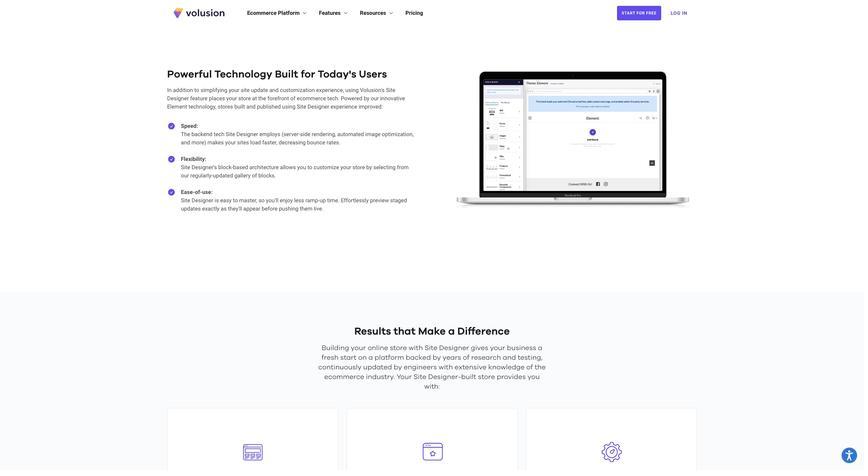 Task type: locate. For each thing, give the bounding box(es) containing it.
site right tech
[[226, 131, 235, 138]]

our left regularly-
[[181, 173, 189, 179]]

and
[[270, 87, 279, 94], [247, 104, 256, 110], [181, 140, 190, 146], [503, 355, 516, 362]]

ease-
[[181, 189, 195, 196]]

site down ease-
[[181, 198, 190, 204]]

store left 'selecting'
[[353, 164, 365, 171]]

to inside flexibility: site designer's block-based architecture allows you to customize your store by selecting from our regularly-updated gallery of blocks.
[[308, 164, 313, 171]]

backend
[[192, 131, 213, 138]]

0 horizontal spatial using
[[282, 104, 296, 110]]

1 vertical spatial built
[[462, 374, 477, 381]]

improved:
[[359, 104, 383, 110]]

store down extensive
[[478, 374, 495, 381]]

using
[[346, 87, 359, 94], [282, 104, 296, 110]]

appear
[[244, 206, 261, 212]]

them
[[300, 206, 313, 212]]

0 horizontal spatial a
[[369, 355, 373, 362]]

0 horizontal spatial built
[[235, 104, 245, 110]]

based
[[233, 164, 248, 171]]

1 horizontal spatial our
[[371, 95, 379, 102]]

0 horizontal spatial to
[[194, 87, 199, 94]]

the right at
[[259, 95, 266, 102]]

site inside flexibility: site designer's block-based architecture allows you to customize your store by selecting from our regularly-updated gallery of blocks.
[[181, 164, 190, 171]]

the
[[259, 95, 266, 102], [535, 365, 546, 371]]

powerful
[[167, 69, 212, 80]]

built right the stores
[[235, 104, 245, 110]]

your right customize
[[341, 164, 351, 171]]

of inside in addition to simplifying your site update and customization experience, using volusion's site designer feature places your store at the forefront of ecommerce tech. powered by our innovative element technology, stores built and published using site designer experience improved:
[[291, 95, 296, 102]]

designer inside speed: the backend tech site designer employs (server-side rendering, automated image optimization, and more) makes your sites load faster, decreasing bounce rates.
[[237, 131, 258, 138]]

of down testing,
[[527, 365, 533, 371]]

customization
[[280, 87, 315, 94]]

flexibility:
[[181, 156, 207, 163]]

side
[[300, 131, 311, 138]]

2 vertical spatial to
[[233, 198, 238, 204]]

knowledge
[[489, 365, 525, 371]]

at
[[252, 95, 257, 102]]

1 vertical spatial a
[[538, 345, 543, 352]]

0 horizontal spatial our
[[181, 173, 189, 179]]

0 horizontal spatial you
[[297, 164, 306, 171]]

you
[[297, 164, 306, 171], [528, 374, 540, 381]]

0 horizontal spatial updated
[[213, 173, 233, 179]]

and inside building your online store with site designer gives your business a fresh start on a platform backed by years of research and testing, continuously updated by engineers with extensive knowledge of the ecommerce industry. your site designer-built store provides you with:
[[503, 355, 516, 362]]

0 vertical spatial a
[[449, 327, 455, 337]]

1 horizontal spatial to
[[233, 198, 238, 204]]

with up designer-
[[439, 365, 453, 371]]

results that make a difference
[[355, 327, 510, 337]]

gives
[[471, 345, 489, 352]]

pricing
[[406, 10, 423, 16]]

in addition to simplifying your site update and customization experience, using volusion's site designer feature places your store at the forefront of ecommerce tech. powered by our innovative element technology, stores built and published using site designer experience improved:
[[167, 87, 405, 110]]

you right allows
[[297, 164, 306, 171]]

you down testing,
[[528, 374, 540, 381]]

of inside flexibility: site designer's block-based architecture allows you to customize your store by selecting from our regularly-updated gallery of blocks.
[[252, 173, 257, 179]]

updated up industry.
[[364, 365, 392, 371]]

site up innovative
[[386, 87, 396, 94]]

of right gallery
[[252, 173, 257, 179]]

1 horizontal spatial you
[[528, 374, 540, 381]]

update
[[251, 87, 268, 94]]

extensive
[[455, 365, 487, 371]]

a right on
[[369, 355, 373, 362]]

to left customize
[[308, 164, 313, 171]]

online
[[368, 345, 388, 352]]

staged
[[391, 198, 407, 204]]

in
[[683, 10, 688, 16]]

and down at
[[247, 104, 256, 110]]

sites
[[237, 140, 249, 146]]

ecommerce down customization
[[297, 95, 326, 102]]

and inside speed: the backend tech site designer employs (server-side rendering, automated image optimization, and more) makes your sites load faster, decreasing bounce rates.
[[181, 140, 190, 146]]

business
[[507, 345, 537, 352]]

site down engineers
[[414, 374, 427, 381]]

building
[[322, 345, 349, 352]]

and up knowledge
[[503, 355, 516, 362]]

1 horizontal spatial updated
[[364, 365, 392, 371]]

built down extensive
[[462, 374, 477, 381]]

1 vertical spatial our
[[181, 173, 189, 179]]

0 vertical spatial updated
[[213, 173, 233, 179]]

rates.
[[327, 140, 341, 146]]

bounce
[[307, 140, 325, 146]]

updated inside building your online store with site designer gives your business a fresh start on a platform backed by years of research and testing, continuously updated by engineers with extensive knowledge of the ecommerce industry. your site designer-built store provides you with:
[[364, 365, 392, 371]]

today's
[[318, 69, 357, 80]]

designer-
[[428, 374, 462, 381]]

designer's
[[192, 164, 217, 171]]

to
[[194, 87, 199, 94], [308, 164, 313, 171], [233, 198, 238, 204]]

ecommerce inside in addition to simplifying your site update and customization experience, using volusion's site designer feature places your store at the forefront of ecommerce tech. powered by our innovative element technology, stores built and published using site designer experience improved:
[[297, 95, 326, 102]]

0 vertical spatial you
[[297, 164, 306, 171]]

log in link
[[667, 6, 692, 21]]

site
[[386, 87, 396, 94], [297, 104, 306, 110], [226, 131, 235, 138], [181, 164, 190, 171], [181, 198, 190, 204], [425, 345, 438, 352], [414, 374, 427, 381]]

0 vertical spatial using
[[346, 87, 359, 94]]

load
[[250, 140, 261, 146]]

2 horizontal spatial to
[[308, 164, 313, 171]]

powerful technology built for today's users
[[167, 69, 387, 80]]

0 horizontal spatial the
[[259, 95, 266, 102]]

site down 'flexibility:' in the left top of the page
[[181, 164, 190, 171]]

site up backed
[[425, 345, 438, 352]]

and up 'forefront'
[[270, 87, 279, 94]]

to inside ease-of-use: site designer is easy to master, so you'll enjoy less ramp-up time. effortlessly preview staged updates exactly as they'll appear before pushing them live.
[[233, 198, 238, 204]]

experience
[[331, 104, 358, 110]]

with up backed
[[409, 345, 423, 352]]

addition
[[173, 87, 193, 94]]

with
[[409, 345, 423, 352], [439, 365, 453, 371]]

simplifying
[[201, 87, 228, 94]]

and down the
[[181, 140, 190, 146]]

2 vertical spatial a
[[369, 355, 373, 362]]

to inside in addition to simplifying your site update and customization experience, using volusion's site designer feature places your store at the forefront of ecommerce tech. powered by our innovative element technology, stores built and published using site designer experience improved:
[[194, 87, 199, 94]]

speed:
[[181, 123, 198, 130]]

start for free
[[622, 11, 657, 16]]

selecting
[[374, 164, 396, 171]]

0 vertical spatial to
[[194, 87, 199, 94]]

a up testing,
[[538, 345, 543, 352]]

1 vertical spatial ecommerce
[[324, 374, 365, 381]]

ecommerce platform
[[247, 10, 300, 16]]

platform
[[375, 355, 404, 362]]

your inside flexibility: site designer's block-based architecture allows you to customize your store by selecting from our regularly-updated gallery of blocks.
[[341, 164, 351, 171]]

your up research
[[490, 345, 506, 352]]

to up feature
[[194, 87, 199, 94]]

difference
[[458, 327, 510, 337]]

our down volusion's
[[371, 95, 379, 102]]

technology
[[215, 69, 273, 80]]

by up improved:
[[364, 95, 370, 102]]

0 vertical spatial our
[[371, 95, 379, 102]]

our
[[371, 95, 379, 102], [181, 173, 189, 179]]

1 vertical spatial you
[[528, 374, 540, 381]]

1 vertical spatial using
[[282, 104, 296, 110]]

industry.
[[366, 374, 395, 381]]

designer up the years
[[439, 345, 469, 352]]

feature
[[190, 95, 208, 102]]

updated inside flexibility: site designer's block-based architecture allows you to customize your store by selecting from our regularly-updated gallery of blocks.
[[213, 173, 233, 179]]

our inside flexibility: site designer's block-based architecture allows you to customize your store by selecting from our regularly-updated gallery of blocks.
[[181, 173, 189, 179]]

you inside flexibility: site designer's block-based architecture allows you to customize your store by selecting from our regularly-updated gallery of blocks.
[[297, 164, 306, 171]]

store
[[239, 95, 251, 102], [353, 164, 365, 171], [390, 345, 407, 352], [478, 374, 495, 381]]

1 horizontal spatial the
[[535, 365, 546, 371]]

easy
[[220, 198, 232, 204]]

a
[[449, 327, 455, 337], [538, 345, 543, 352], [369, 355, 373, 362]]

using down 'forefront'
[[282, 104, 296, 110]]

by left the years
[[433, 355, 441, 362]]

site inside ease-of-use: site designer is easy to master, so you'll enjoy less ramp-up time. effortlessly preview staged updates exactly as they'll appear before pushing them live.
[[181, 198, 190, 204]]

site
[[241, 87, 250, 94]]

by left 'selecting'
[[367, 164, 372, 171]]

1 horizontal spatial built
[[462, 374, 477, 381]]

store down the site
[[239, 95, 251, 102]]

speed: the backend tech site designer employs (server-side rendering, automated image optimization, and more) makes your sites load faster, decreasing bounce rates.
[[181, 123, 414, 146]]

1 horizontal spatial a
[[449, 327, 455, 337]]

of down customization
[[291, 95, 296, 102]]

places
[[209, 95, 225, 102]]

is
[[215, 198, 219, 204]]

ecommerce down continuously
[[324, 374, 365, 381]]

allows
[[280, 164, 296, 171]]

1 horizontal spatial using
[[346, 87, 359, 94]]

1 vertical spatial the
[[535, 365, 546, 371]]

1 vertical spatial to
[[308, 164, 313, 171]]

use:
[[202, 189, 213, 196]]

1 horizontal spatial with
[[439, 365, 453, 371]]

you'll
[[266, 198, 279, 204]]

0 vertical spatial the
[[259, 95, 266, 102]]

0 vertical spatial built
[[235, 104, 245, 110]]

your up on
[[351, 345, 366, 352]]

our inside in addition to simplifying your site update and customization experience, using volusion's site designer feature places your store at the forefront of ecommerce tech. powered by our innovative element technology, stores built and published using site designer experience improved:
[[371, 95, 379, 102]]

0 vertical spatial with
[[409, 345, 423, 352]]

1 vertical spatial with
[[439, 365, 453, 371]]

by up your
[[394, 365, 402, 371]]

less
[[294, 198, 304, 204]]

your left sites
[[225, 140, 236, 146]]

optimization,
[[382, 131, 414, 138]]

0 vertical spatial ecommerce
[[297, 95, 326, 102]]

your up the stores
[[227, 95, 237, 102]]

start
[[341, 355, 357, 362]]

updated down the block-
[[213, 173, 233, 179]]

designer inside building your online store with site designer gives your business a fresh start on a platform backed by years of research and testing, continuously updated by engineers with extensive knowledge of the ecommerce industry. your site designer-built store provides you with:
[[439, 345, 469, 352]]

using up the 'powered'
[[346, 87, 359, 94]]

a right make
[[449, 327, 455, 337]]

designer up sites
[[237, 131, 258, 138]]

ecommerce
[[297, 95, 326, 102], [324, 374, 365, 381]]

the down testing,
[[535, 365, 546, 371]]

site inside speed: the backend tech site designer employs (server-side rendering, automated image optimization, and more) makes your sites load faster, decreasing bounce rates.
[[226, 131, 235, 138]]

to up they'll
[[233, 198, 238, 204]]

1 vertical spatial updated
[[364, 365, 392, 371]]

designer down of-
[[192, 198, 213, 204]]



Task type: vqa. For each thing, say whether or not it's contained in the screenshot.
website on the bottom left
no



Task type: describe. For each thing, give the bounding box(es) containing it.
before
[[262, 206, 278, 212]]

free
[[647, 11, 657, 16]]

rendering,
[[312, 131, 336, 138]]

block-
[[218, 164, 233, 171]]

results
[[355, 327, 391, 337]]

start
[[622, 11, 636, 16]]

ramp-
[[306, 198, 320, 204]]

built inside building your online store with site designer gives your business a fresh start on a platform backed by years of research and testing, continuously updated by engineers with extensive knowledge of the ecommerce industry. your site designer-built store provides you with:
[[462, 374, 477, 381]]

ecommerce platform button
[[247, 9, 308, 17]]

flexibility: site designer's block-based architecture allows you to customize your store by selecting from our regularly-updated gallery of blocks.
[[181, 156, 409, 179]]

store up platform
[[390, 345, 407, 352]]

the inside in addition to simplifying your site update and customization experience, using volusion's site designer feature places your store at the forefront of ecommerce tech. powered by our innovative element technology, stores built and published using site designer experience improved:
[[259, 95, 266, 102]]

pushing
[[279, 206, 299, 212]]

exactly
[[202, 206, 220, 212]]

ecommerce
[[247, 10, 277, 16]]

users
[[359, 69, 387, 80]]

fresh
[[322, 355, 339, 362]]

more)
[[192, 140, 206, 146]]

time.
[[327, 198, 340, 204]]

site down customization
[[297, 104, 306, 110]]

ecommerce inside building your online store with site designer gives your business a fresh start on a platform backed by years of research and testing, continuously updated by engineers with extensive knowledge of the ecommerce industry. your site designer-built store provides you with:
[[324, 374, 365, 381]]

make
[[418, 327, 446, 337]]

store inside in addition to simplifying your site update and customization experience, using volusion's site designer feature places your store at the forefront of ecommerce tech. powered by our innovative element technology, stores built and published using site designer experience improved:
[[239, 95, 251, 102]]

so
[[259, 198, 265, 204]]

features button
[[319, 9, 349, 17]]

resources
[[360, 10, 386, 16]]

log
[[671, 10, 681, 16]]

years
[[443, 355, 462, 362]]

for
[[301, 69, 315, 80]]

enjoy
[[280, 198, 293, 204]]

designer down tech.
[[308, 104, 329, 110]]

store inside flexibility: site designer's block-based architecture allows you to customize your store by selecting from our regularly-updated gallery of blocks.
[[353, 164, 365, 171]]

live.
[[314, 206, 324, 212]]

designer inside ease-of-use: site designer is easy to master, so you'll enjoy less ramp-up time. effortlessly preview staged updates exactly as they'll appear before pushing them live.
[[192, 198, 213, 204]]

start for free link
[[618, 6, 662, 20]]

they'll
[[228, 206, 242, 212]]

the inside building your online store with site designer gives your business a fresh start on a platform backed by years of research and testing, continuously updated by engineers with extensive knowledge of the ecommerce industry. your site designer-built store provides you with:
[[535, 365, 546, 371]]

by inside flexibility: site designer's block-based architecture allows you to customize your store by selecting from our regularly-updated gallery of blocks.
[[367, 164, 372, 171]]

tech
[[214, 131, 225, 138]]

built
[[275, 69, 298, 80]]

open accessibe: accessibility options, statement and help image
[[846, 451, 854, 461]]

research
[[472, 355, 501, 362]]

forefront
[[268, 95, 289, 102]]

powered
[[341, 95, 363, 102]]

by inside in addition to simplifying your site update and customization experience, using volusion's site designer feature places your store at the forefront of ecommerce tech. powered by our innovative element technology, stores built and published using site designer experience improved:
[[364, 95, 370, 102]]

up
[[320, 198, 326, 204]]

features
[[319, 10, 341, 16]]

ease-of-use: site designer is easy to master, so you'll enjoy less ramp-up time. effortlessly preview staged updates exactly as they'll appear before pushing them live.
[[181, 189, 407, 212]]

testing,
[[518, 355, 543, 362]]

as
[[221, 206, 227, 212]]

effortlessly
[[341, 198, 369, 204]]

decreasing
[[279, 140, 306, 146]]

resources button
[[360, 9, 395, 17]]

updates
[[181, 206, 201, 212]]

in
[[167, 87, 172, 94]]

platform
[[278, 10, 300, 16]]

regularly-
[[190, 173, 213, 179]]

built inside in addition to simplifying your site update and customization experience, using volusion's site designer feature places your store at the forefront of ecommerce tech. powered by our innovative element technology, stores built and published using site designer experience improved:
[[235, 104, 245, 110]]

faster,
[[262, 140, 278, 146]]

from
[[397, 164, 409, 171]]

0 horizontal spatial with
[[409, 345, 423, 352]]

of-
[[195, 189, 202, 196]]

provides
[[497, 374, 526, 381]]

of up extensive
[[463, 355, 470, 362]]

tech.
[[328, 95, 340, 102]]

backed
[[406, 355, 431, 362]]

you inside building your online store with site designer gives your business a fresh start on a platform backed by years of research and testing, continuously updated by engineers with extensive knowledge of the ecommerce industry. your site designer-built store provides you with:
[[528, 374, 540, 381]]

preview
[[370, 198, 389, 204]]

makes
[[208, 140, 224, 146]]

pricing link
[[406, 9, 423, 17]]

blocks.
[[259, 173, 276, 179]]

2 horizontal spatial a
[[538, 345, 543, 352]]

your inside speed: the backend tech site designer employs (server-side rendering, automated image optimization, and more) makes your sites load faster, decreasing bounce rates.
[[225, 140, 236, 146]]

designer up element
[[167, 95, 189, 102]]

stores
[[218, 104, 233, 110]]

the
[[181, 131, 190, 138]]

your
[[397, 374, 412, 381]]

customize
[[314, 164, 339, 171]]

(server-
[[282, 131, 300, 138]]

engineers
[[404, 365, 437, 371]]

your left the site
[[229, 87, 240, 94]]

volusion's
[[360, 87, 385, 94]]

continuously
[[319, 365, 362, 371]]

on
[[358, 355, 367, 362]]

for
[[637, 11, 645, 16]]

innovative
[[380, 95, 405, 102]]

architecture
[[250, 164, 279, 171]]

employs
[[260, 131, 280, 138]]



